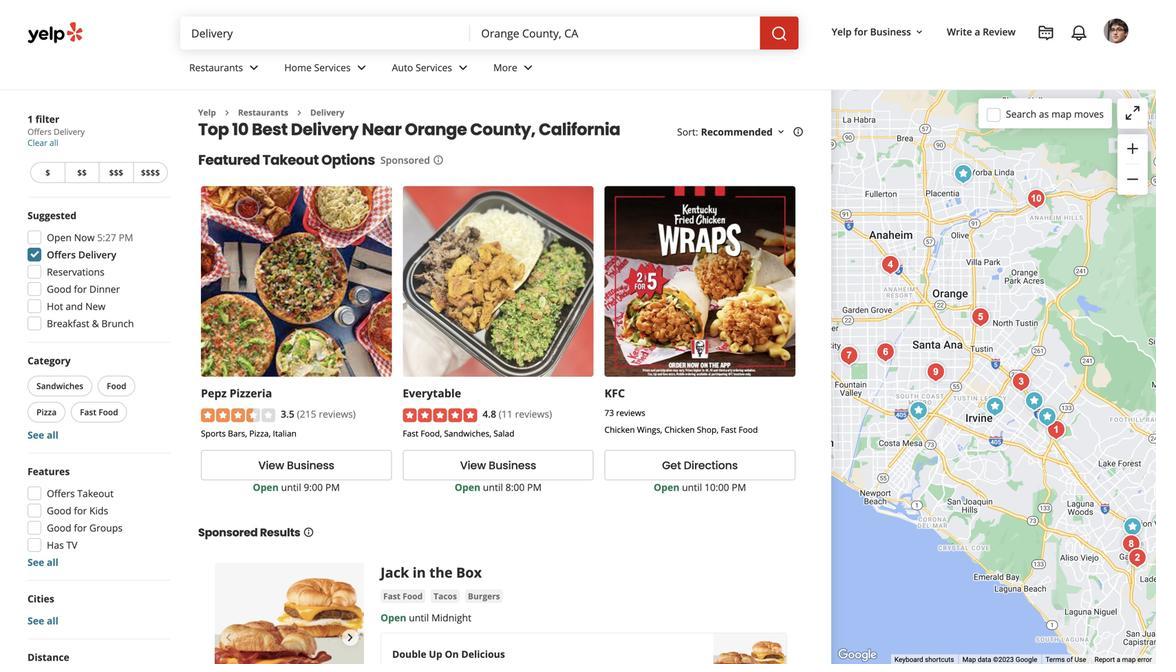 Task type: locate. For each thing, give the bounding box(es) containing it.
data
[[978, 656, 992, 664]]

group containing features
[[23, 465, 171, 569]]

0 horizontal spatial 16 info v2 image
[[433, 155, 444, 166]]

1 vertical spatial good
[[47, 504, 71, 517]]

2 16 chevron right v2 image from the left
[[294, 107, 305, 118]]

2 vertical spatial offers
[[47, 487, 75, 500]]

see all button for features
[[28, 556, 58, 569]]

offers down filter
[[28, 126, 52, 137]]

4.8
[[483, 408, 496, 421]]

1 view business from the left
[[258, 458, 335, 473]]

see all button for category
[[28, 429, 58, 442]]

food,
[[421, 428, 442, 439]]

16 info v2 image down orange
[[433, 155, 444, 166]]

0 horizontal spatial fast food
[[80, 407, 118, 418]]

1 horizontal spatial chicken
[[665, 424, 695, 436]]

16 info v2 image
[[303, 527, 314, 538]]

1 vertical spatial yelp
[[198, 107, 216, 118]]

until for everytable
[[483, 481, 503, 494]]

review
[[983, 25, 1016, 38]]

1 horizontal spatial business
[[489, 458, 536, 473]]

24 chevron down v2 image inside "auto services" link
[[455, 59, 472, 76]]

map right as
[[1052, 107, 1072, 120]]

delivery down filter
[[54, 126, 85, 137]]

16 chevron right v2 image left delivery link
[[294, 107, 305, 118]]

1 horizontal spatial view business link
[[403, 450, 594, 481]]

mama's ono bites image
[[1043, 417, 1071, 444]]

takeout inside group
[[77, 487, 114, 500]]

group containing suggested
[[23, 209, 171, 335]]

open up results on the bottom
[[253, 481, 279, 494]]

business up 9:00
[[287, 458, 335, 473]]

1 horizontal spatial yelp
[[832, 25, 852, 38]]

1 horizontal spatial 16 info v2 image
[[793, 126, 804, 138]]

2 24 chevron down v2 image from the left
[[520, 59, 537, 76]]

options
[[322, 150, 375, 170]]

4.8 star rating image
[[403, 409, 477, 422]]

1 horizontal spatial sponsored
[[381, 153, 430, 167]]

2 reviews) from the left
[[515, 408, 552, 421]]

pepz pizzeria
[[201, 386, 272, 401]]

2 see all button from the top
[[28, 556, 58, 569]]

pm for pepz pizzeria
[[325, 481, 340, 494]]

a for report
[[1117, 656, 1121, 664]]

sports bars, pizza, italian
[[201, 428, 297, 439]]

offers up good for kids
[[47, 487, 75, 500]]

2 services from the left
[[416, 61, 452, 74]]

thai chaiyo tustin image
[[967, 304, 995, 331]]

open down get
[[654, 481, 680, 494]]

1 16 chevron right v2 image from the left
[[222, 107, 233, 118]]

24 chevron down v2 image
[[246, 59, 262, 76], [455, 59, 472, 76]]

restaurants link right top
[[238, 107, 288, 118]]

pm right '10:00'
[[732, 481, 747, 494]]

see all for features
[[28, 556, 58, 569]]

reviews) right (215
[[319, 408, 356, 421]]

2 view business link from the left
[[403, 450, 594, 481]]

1 vertical spatial 16 info v2 image
[[433, 155, 444, 166]]

16 chevron down v2 image
[[914, 27, 925, 38]]

pm right 8:00
[[527, 481, 542, 494]]

all right clear
[[50, 137, 58, 148]]

0 vertical spatial map
[[1052, 107, 1072, 120]]

see all button down has
[[28, 556, 58, 569]]

all down has
[[47, 556, 58, 569]]

map
[[963, 656, 977, 664]]

1 vertical spatial offers
[[47, 248, 76, 261]]

1 vertical spatial see
[[28, 556, 44, 569]]

view business
[[258, 458, 335, 473], [460, 458, 536, 473]]

1 horizontal spatial 24 chevron down v2 image
[[455, 59, 472, 76]]

2 see all from the top
[[28, 556, 58, 569]]

3 see all from the top
[[28, 614, 58, 628]]

for for kids
[[74, 504, 87, 517]]

2 view business from the left
[[460, 458, 536, 473]]

1 horizontal spatial takeout
[[263, 150, 319, 170]]

terms
[[1046, 656, 1065, 664]]

map
[[1052, 107, 1072, 120], [1123, 656, 1136, 664]]

moves
[[1075, 107, 1104, 120]]

0 horizontal spatial 24 chevron down v2 image
[[354, 59, 370, 76]]

dinner
[[89, 283, 120, 296]]

delivery link
[[310, 107, 345, 118]]

features
[[28, 465, 70, 478]]

chicken left shop, at the bottom right of page
[[665, 424, 695, 436]]

all inside 1 filter offers delivery clear all
[[50, 137, 58, 148]]

$$$$
[[141, 167, 160, 178]]

none field up business categories element
[[481, 25, 750, 41]]

chicken down 73
[[605, 424, 635, 436]]

2 good from the top
[[47, 504, 71, 517]]

error
[[1138, 656, 1153, 664]]

good up hot
[[47, 283, 71, 296]]

1 vertical spatial see all button
[[28, 556, 58, 569]]

view business up open until 8:00 pm
[[460, 458, 536, 473]]

16 info v2 image
[[793, 126, 804, 138], [433, 155, 444, 166]]

2 vertical spatial see all button
[[28, 614, 58, 628]]

see all down cities
[[28, 614, 58, 628]]

until
[[281, 481, 301, 494], [483, 481, 503, 494], [682, 481, 702, 494], [409, 611, 429, 625]]

see down pizza button
[[28, 429, 44, 442]]

terms of use link
[[1046, 656, 1087, 664]]

2 view from the left
[[460, 458, 486, 473]]

24 chevron down v2 image right more
[[520, 59, 537, 76]]

map region
[[680, 18, 1157, 664]]

reviews)
[[319, 408, 356, 421], [515, 408, 552, 421]]

until left 9:00
[[281, 481, 301, 494]]

breakfast & brunch
[[47, 317, 134, 330]]

yelp inside yelp for business button
[[832, 25, 852, 38]]

reviews) right (11
[[515, 408, 552, 421]]

0 vertical spatial fast food
[[80, 407, 118, 418]]

double delicious thai cuisine image
[[872, 339, 900, 366]]

0 horizontal spatial sponsored
[[198, 525, 258, 541]]

1 vertical spatial sponsored
[[198, 525, 258, 541]]

pepz pizzeria link
[[201, 386, 272, 401]]

1 horizontal spatial none field
[[481, 25, 750, 41]]

1 horizontal spatial view
[[460, 458, 486, 473]]

view business link for everytable
[[403, 450, 594, 481]]

open
[[47, 231, 72, 244], [253, 481, 279, 494], [455, 481, 481, 494], [654, 481, 680, 494], [381, 611, 407, 625]]

1 vertical spatial takeout
[[77, 487, 114, 500]]

2 vertical spatial see all
[[28, 614, 58, 628]]

services for home services
[[314, 61, 351, 74]]

1 services from the left
[[314, 61, 351, 74]]

2 see from the top
[[28, 556, 44, 569]]

0 horizontal spatial fast food button
[[71, 402, 127, 423]]

24 chevron down v2 image inside restaurants link
[[246, 59, 262, 76]]

fast down sandwiches "button" on the left of the page
[[80, 407, 96, 418]]

see all button down pizza button
[[28, 429, 58, 442]]

sponsored left results on the bottom
[[198, 525, 258, 541]]

16 info v2 image right 16 chevron down v2 image
[[793, 126, 804, 138]]

map left error
[[1123, 656, 1136, 664]]

more
[[494, 61, 518, 74]]

for down good for kids
[[74, 522, 87, 535]]

see all button down cities
[[28, 614, 58, 628]]

0 vertical spatial takeout
[[263, 150, 319, 170]]

all for third see all button from the top of the page
[[47, 614, 58, 628]]

view
[[258, 458, 284, 473], [460, 458, 486, 473]]

food
[[107, 380, 126, 392], [99, 407, 118, 418], [739, 424, 758, 436], [403, 591, 423, 602]]

delivery down open now 5:27 pm
[[78, 248, 116, 261]]

1 horizontal spatial fast food button
[[381, 590, 426, 604]]

2 24 chevron down v2 image from the left
[[455, 59, 472, 76]]

2 vertical spatial see
[[28, 614, 44, 628]]

1 24 chevron down v2 image from the left
[[246, 59, 262, 76]]

best
[[252, 118, 288, 141]]

for inside button
[[855, 25, 868, 38]]

0 vertical spatial restaurants link
[[178, 50, 273, 90]]

fast food button down food button
[[71, 402, 127, 423]]

3.5 (215 reviews)
[[281, 408, 356, 421]]

all down pizza button
[[47, 429, 58, 442]]

1 view business link from the left
[[201, 450, 392, 481]]

good for good for kids
[[47, 504, 71, 517]]

yelp for yelp link
[[198, 107, 216, 118]]

0 vertical spatial yelp
[[832, 25, 852, 38]]

filter
[[36, 113, 59, 126]]

business for everytable
[[489, 458, 536, 473]]

services right auto at the top left of the page
[[416, 61, 452, 74]]

fast food down jack
[[383, 591, 423, 602]]

fast food, sandwiches, salad
[[403, 428, 515, 439]]

4.8 (11 reviews)
[[483, 408, 552, 421]]

see all down has
[[28, 556, 58, 569]]

dizzy bird image
[[1124, 545, 1152, 572]]

view business link for pepz pizzeria
[[201, 450, 392, 481]]

pm for everytable
[[527, 481, 542, 494]]

restaurants up yelp link
[[189, 61, 243, 74]]

0 horizontal spatial 24 chevron down v2 image
[[246, 59, 262, 76]]

until for pepz pizzeria
[[281, 481, 301, 494]]

california
[[539, 118, 621, 141]]

offers up reservations
[[47, 248, 76, 261]]

view down the "sandwiches,"
[[460, 458, 486, 473]]

16 info v2 image for top 10 best delivery near orange county, california
[[793, 126, 804, 138]]

keyboard shortcuts button
[[895, 655, 955, 664]]

distance
[[28, 651, 69, 664]]

24 chevron down v2 image
[[354, 59, 370, 76], [520, 59, 537, 76]]

orange
[[405, 118, 467, 141]]

$$$
[[109, 167, 123, 178]]

millennials image
[[923, 359, 950, 386]]

services right home
[[314, 61, 351, 74]]

projects image
[[1038, 25, 1055, 41]]

results
[[260, 525, 301, 541]]

1
[[28, 113, 33, 126]]

24 chevron down v2 image left auto at the top left of the page
[[354, 59, 370, 76]]

tacos button
[[431, 590, 460, 604]]

pepz pizzeria image
[[950, 160, 978, 188]]

1 none field from the left
[[191, 25, 459, 41]]

0 vertical spatial fast food button
[[71, 402, 127, 423]]

0 horizontal spatial services
[[314, 61, 351, 74]]

1 reviews) from the left
[[319, 408, 356, 421]]

1 see from the top
[[28, 429, 44, 442]]

1 horizontal spatial map
[[1123, 656, 1136, 664]]

takeout down best
[[263, 150, 319, 170]]

for for business
[[855, 25, 868, 38]]

open for kfc
[[654, 481, 680, 494]]

yelp right search icon
[[832, 25, 852, 38]]

pm right 5:27
[[119, 231, 133, 244]]

auto services
[[392, 61, 452, 74]]

open left 8:00
[[455, 481, 481, 494]]

business inside button
[[871, 25, 912, 38]]

view for pepz pizzeria
[[258, 458, 284, 473]]

map for moves
[[1052, 107, 1072, 120]]

mangi con amore image
[[1118, 531, 1146, 558]]

open until 9:00 pm
[[253, 481, 340, 494]]

food right shop, at the bottom right of page
[[739, 424, 758, 436]]

pm
[[119, 231, 133, 244], [325, 481, 340, 494], [527, 481, 542, 494], [732, 481, 747, 494]]

tv
[[66, 539, 77, 552]]

1 vertical spatial a
[[1117, 656, 1121, 664]]

restaurants right top
[[238, 107, 288, 118]]

1 vertical spatial restaurants link
[[238, 107, 288, 118]]

view business up open until 9:00 pm
[[258, 458, 335, 473]]

good
[[47, 283, 71, 296], [47, 504, 71, 517], [47, 522, 71, 535]]

sponsored down top 10 best delivery near orange county, california
[[381, 153, 430, 167]]

for down offers takeout
[[74, 504, 87, 517]]

0 horizontal spatial 16 chevron right v2 image
[[222, 107, 233, 118]]

open down suggested
[[47, 231, 72, 244]]

food down 'in'
[[403, 591, 423, 602]]

pm for kfc
[[732, 481, 747, 494]]

view business link up open until 9:00 pm
[[201, 450, 392, 481]]

yelp link
[[198, 107, 216, 118]]

business categories element
[[178, 50, 1129, 90]]

takeout up kids
[[77, 487, 114, 500]]

a right report
[[1117, 656, 1121, 664]]

fast food button down jack
[[381, 590, 426, 604]]

$ button
[[30, 162, 65, 183]]

food right sandwiches
[[107, 380, 126, 392]]

more link
[[483, 50, 548, 90]]

see down cities
[[28, 614, 44, 628]]

24 chevron down v2 image inside more link
[[520, 59, 537, 76]]

0 horizontal spatial view business
[[258, 458, 335, 473]]

business up 8:00
[[489, 458, 536, 473]]

fast food inside group
[[80, 407, 118, 418]]

fast food button
[[71, 402, 127, 423], [381, 590, 426, 604]]

all down cities
[[47, 614, 58, 628]]

sandwiches,
[[444, 428, 492, 439]]

business
[[871, 25, 912, 38], [287, 458, 335, 473], [489, 458, 536, 473]]

0 vertical spatial a
[[975, 25, 981, 38]]

0 horizontal spatial view business link
[[201, 450, 392, 481]]

good up has tv
[[47, 522, 71, 535]]

0 horizontal spatial a
[[975, 25, 981, 38]]

0 horizontal spatial reviews)
[[319, 408, 356, 421]]

good for good for groups
[[47, 522, 71, 535]]

chicken
[[605, 424, 635, 436], [665, 424, 695, 436]]

pm right 9:00
[[325, 481, 340, 494]]

clear
[[28, 137, 47, 148]]

24 chevron down v2 image left home
[[246, 59, 262, 76]]

0 vertical spatial see
[[28, 429, 44, 442]]

the vox kitchen by kei concepts image
[[836, 342, 863, 370]]

in
[[413, 563, 426, 582]]

open for pepz pizzeria
[[253, 481, 279, 494]]

16 chevron right v2 image right yelp link
[[222, 107, 233, 118]]

see all button
[[28, 429, 58, 442], [28, 556, 58, 569], [28, 614, 58, 628]]

new
[[85, 300, 106, 313]]

takeout for featured
[[263, 150, 319, 170]]

sponsored
[[381, 153, 430, 167], [198, 525, 258, 541]]

view up open until 9:00 pm
[[258, 458, 284, 473]]

until down get directions
[[682, 481, 702, 494]]

see up cities
[[28, 556, 44, 569]]

24 chevron down v2 image inside home services link
[[354, 59, 370, 76]]

fast food link
[[381, 590, 426, 604]]

0 horizontal spatial view
[[258, 458, 284, 473]]

good down offers takeout
[[47, 504, 71, 517]]

1 horizontal spatial 16 chevron right v2 image
[[294, 107, 305, 118]]

1 see all from the top
[[28, 429, 58, 442]]

1 24 chevron down v2 image from the left
[[354, 59, 370, 76]]

0 vertical spatial see all button
[[28, 429, 58, 442]]

yelp left 10
[[198, 107, 216, 118]]

0 horizontal spatial chicken
[[605, 424, 635, 436]]

0 vertical spatial restaurants
[[189, 61, 243, 74]]

expand map image
[[1125, 105, 1142, 121]]

none field find
[[191, 25, 459, 41]]

1 good from the top
[[47, 283, 71, 296]]

0 vertical spatial offers
[[28, 126, 52, 137]]

0 horizontal spatial none field
[[191, 25, 459, 41]]

0 vertical spatial 16 info v2 image
[[793, 126, 804, 138]]

next image
[[342, 630, 359, 646]]

see
[[28, 429, 44, 442], [28, 556, 44, 569], [28, 614, 44, 628]]

3.5 star rating image
[[201, 409, 275, 422]]

73
[[605, 407, 614, 419]]

none field near
[[481, 25, 750, 41]]

business for pepz pizzeria
[[287, 458, 335, 473]]

None search field
[[180, 17, 802, 50]]

1 vertical spatial see all
[[28, 556, 58, 569]]

1 see all button from the top
[[28, 429, 58, 442]]

open until 10:00 pm
[[654, 481, 747, 494]]

1 horizontal spatial 24 chevron down v2 image
[[520, 59, 537, 76]]

1 view from the left
[[258, 458, 284, 473]]

google
[[1016, 656, 1038, 664]]

on
[[445, 648, 459, 661]]

business left 16 chevron down v2 icon
[[871, 25, 912, 38]]

has tv
[[47, 539, 77, 552]]

near
[[362, 118, 402, 141]]

1 horizontal spatial a
[[1117, 656, 1121, 664]]

24 chevron down v2 image right auto services
[[455, 59, 472, 76]]

takeout for offers
[[77, 487, 114, 500]]

group containing cities
[[28, 592, 171, 628]]

map for error
[[1123, 656, 1136, 664]]

restaurants link up yelp link
[[178, 50, 273, 90]]

0 horizontal spatial business
[[287, 458, 335, 473]]

auto services link
[[381, 50, 483, 90]]

3 see all button from the top
[[28, 614, 58, 628]]

up
[[429, 648, 443, 661]]

salad
[[494, 428, 515, 439]]

a
[[975, 25, 981, 38], [1117, 656, 1121, 664]]

for left 16 chevron down v2 icon
[[855, 25, 868, 38]]

kfc image
[[1021, 388, 1049, 415]]

&
[[92, 317, 99, 330]]

view business for everytable
[[460, 458, 536, 473]]

see all down pizza button
[[28, 429, 58, 442]]

0 horizontal spatial yelp
[[198, 107, 216, 118]]

2 none field from the left
[[481, 25, 750, 41]]

group containing category
[[25, 354, 171, 442]]

3 good from the top
[[47, 522, 71, 535]]

for up hot and new
[[74, 283, 87, 296]]

sandwiches
[[36, 380, 83, 392]]

0 vertical spatial see all
[[28, 429, 58, 442]]

2 horizontal spatial business
[[871, 25, 912, 38]]

16 chevron right v2 image
[[222, 107, 233, 118], [294, 107, 305, 118]]

none field up home services
[[191, 25, 459, 41]]

1 vertical spatial map
[[1123, 656, 1136, 664]]

until left 8:00
[[483, 481, 503, 494]]

and
[[66, 300, 83, 313]]

view business link up open until 8:00 pm
[[403, 450, 594, 481]]

fast food down food button
[[80, 407, 118, 418]]

medii kitchen image
[[1023, 185, 1051, 213]]

0 horizontal spatial takeout
[[77, 487, 114, 500]]

group
[[1118, 134, 1148, 195], [23, 209, 171, 335], [25, 354, 171, 442], [23, 465, 171, 569], [28, 592, 171, 628]]

keyboard
[[895, 656, 924, 664]]

2 vertical spatial good
[[47, 522, 71, 535]]

0 vertical spatial good
[[47, 283, 71, 296]]

map data ©2023 google
[[963, 656, 1038, 664]]

1 vertical spatial fast food
[[383, 591, 423, 602]]

1 horizontal spatial reviews)
[[515, 408, 552, 421]]

Find text field
[[191, 25, 459, 41]]

a right write
[[975, 25, 981, 38]]

food down food button
[[99, 407, 118, 418]]

1 vertical spatial fast food button
[[381, 590, 426, 604]]

fast right shop, at the bottom right of page
[[721, 424, 737, 436]]

1 horizontal spatial services
[[416, 61, 452, 74]]

1 horizontal spatial view business
[[460, 458, 536, 473]]

None field
[[191, 25, 459, 41], [481, 25, 750, 41]]

services
[[314, 61, 351, 74], [416, 61, 452, 74]]

0 vertical spatial sponsored
[[381, 153, 430, 167]]

notifications image
[[1071, 25, 1088, 41]]

0 horizontal spatial map
[[1052, 107, 1072, 120]]



Task type: describe. For each thing, give the bounding box(es) containing it.
16 chevron down v2 image
[[776, 126, 787, 138]]

top
[[198, 118, 229, 141]]

terms of use
[[1046, 656, 1087, 664]]

italian
[[273, 428, 297, 439]]

open now 5:27 pm
[[47, 231, 133, 244]]

get directions link
[[605, 450, 796, 481]]

home
[[285, 61, 312, 74]]

wings,
[[637, 424, 663, 436]]

view for everytable
[[460, 458, 486, 473]]

3.5
[[281, 408, 295, 421]]

1 filter offers delivery clear all
[[28, 113, 85, 148]]

kfc link
[[605, 386, 625, 401]]

restaurants inside business categories element
[[189, 61, 243, 74]]

wingstop image
[[982, 393, 1009, 421]]

pizzeria
[[230, 386, 272, 401]]

offers for offers takeout
[[47, 487, 75, 500]]

fast down jack
[[383, 591, 401, 602]]

kfc
[[605, 386, 625, 401]]

yelp for business button
[[827, 19, 931, 44]]

write
[[947, 25, 973, 38]]

has
[[47, 539, 64, 552]]

services for auto services
[[416, 61, 452, 74]]

search as map moves
[[1007, 107, 1104, 120]]

a for write
[[975, 25, 981, 38]]

2 chicken from the left
[[665, 424, 695, 436]]

3 see from the top
[[28, 614, 44, 628]]

until down fast food link at bottom left
[[409, 611, 429, 625]]

box
[[456, 563, 482, 582]]

burgers
[[468, 591, 500, 602]]

pepz
[[201, 386, 227, 401]]

24 chevron down v2 image for auto services
[[455, 59, 472, 76]]

©2023
[[994, 656, 1014, 664]]

see for category
[[28, 429, 44, 442]]

as
[[1040, 107, 1050, 120]]

offers for offers delivery
[[47, 248, 76, 261]]

reviews) for everytable
[[515, 408, 552, 421]]

offers inside 1 filter offers delivery clear all
[[28, 126, 52, 137]]

pizza,
[[249, 428, 271, 439]]

good for good for dinner
[[47, 283, 71, 296]]

double
[[392, 648, 427, 661]]

shop,
[[697, 424, 719, 436]]

for for dinner
[[74, 283, 87, 296]]

16 chevron right v2 image for restaurants
[[222, 107, 233, 118]]

$$ button
[[65, 162, 99, 183]]

1 chicken from the left
[[605, 424, 635, 436]]

user actions element
[[821, 17, 1148, 102]]

breakfast
[[47, 317, 89, 330]]

10:00
[[705, 481, 730, 494]]

dairy queen grill & chill image
[[1119, 514, 1147, 541]]

fast inside kfc 73 reviews chicken wings, chicken shop, fast food
[[721, 424, 737, 436]]

offers delivery
[[47, 248, 116, 261]]

$$$$ button
[[133, 162, 168, 183]]

everytable
[[403, 386, 461, 401]]

(215
[[297, 408, 316, 421]]

google image
[[835, 647, 881, 664]]

auto
[[392, 61, 413, 74]]

sponsored for sponsored
[[381, 153, 430, 167]]

write a review link
[[942, 19, 1022, 44]]

use
[[1075, 656, 1087, 664]]

16 chevron right v2 image for delivery
[[294, 107, 305, 118]]

sort:
[[678, 125, 699, 138]]

bars,
[[228, 428, 247, 439]]

24 chevron down v2 image for more
[[520, 59, 537, 76]]

zoom out image
[[1125, 171, 1142, 188]]

the
[[430, 563, 453, 582]]

featured takeout options
[[198, 150, 375, 170]]

delivery down home services link
[[310, 107, 345, 118]]

food inside kfc 73 reviews chicken wings, chicken shop, fast food
[[739, 424, 758, 436]]

yelp for business
[[832, 25, 912, 38]]

until for kfc
[[682, 481, 702, 494]]

súp noodle bar by kei concepts image
[[1008, 368, 1035, 396]]

sponsored for sponsored results
[[198, 525, 258, 541]]

delicious
[[462, 648, 505, 661]]

jack in the box link
[[381, 563, 482, 582]]

open down fast food link at bottom left
[[381, 611, 407, 625]]

category
[[28, 354, 71, 367]]

Near text field
[[481, 25, 750, 41]]

all for see all button associated with features
[[47, 556, 58, 569]]

county,
[[470, 118, 536, 141]]

1 vertical spatial restaurants
[[238, 107, 288, 118]]

16 info v2 image for featured takeout options
[[433, 155, 444, 166]]

burgers button
[[465, 590, 503, 604]]

keyboard shortcuts
[[895, 656, 955, 664]]

open until 8:00 pm
[[455, 481, 542, 494]]

kfc 73 reviews chicken wings, chicken shop, fast food
[[605, 386, 758, 436]]

midnight
[[432, 611, 472, 625]]

10
[[232, 118, 249, 141]]

pizza button
[[28, 402, 66, 423]]

delivery inside group
[[78, 248, 116, 261]]

fast left food,
[[403, 428, 419, 439]]

8:00
[[506, 481, 525, 494]]

sports
[[201, 428, 226, 439]]

search
[[1007, 107, 1037, 120]]

delivery up options
[[291, 118, 359, 141]]

24 chevron down v2 image for restaurants
[[246, 59, 262, 76]]

open inside group
[[47, 231, 72, 244]]

search image
[[772, 26, 788, 42]]

jack in the box
[[381, 563, 482, 582]]

pm inside group
[[119, 231, 133, 244]]

report a map error
[[1095, 656, 1153, 664]]

get
[[662, 458, 681, 473]]

brunch
[[101, 317, 134, 330]]

$$$ button
[[99, 162, 133, 183]]

luscious dumplings image
[[877, 251, 905, 279]]

for for groups
[[74, 522, 87, 535]]

now
[[74, 231, 95, 244]]

see for features
[[28, 556, 44, 569]]

view business for pepz pizzeria
[[258, 458, 335, 473]]

open for everytable
[[455, 481, 481, 494]]

fast inside group
[[80, 407, 96, 418]]

good for dinner
[[47, 283, 120, 296]]

yelp for yelp for business
[[832, 25, 852, 38]]

home services link
[[273, 50, 381, 90]]

food inside button
[[107, 380, 126, 392]]

top 10 best delivery near orange county, california
[[198, 118, 621, 141]]

$$
[[77, 167, 87, 178]]

slideshow element
[[215, 563, 364, 664]]

directions
[[684, 458, 738, 473]]

sponsored results
[[198, 525, 301, 541]]

everytable image
[[905, 397, 933, 425]]

reviews) for pepz pizzeria
[[319, 408, 356, 421]]

9:00
[[304, 481, 323, 494]]

zoom in image
[[1125, 140, 1142, 157]]

james p. image
[[1104, 19, 1129, 43]]

delivery inside 1 filter offers delivery clear all
[[54, 126, 85, 137]]

suggested
[[28, 209, 77, 222]]

jack in the box image
[[1034, 403, 1062, 431]]

jack
[[381, 563, 409, 582]]

tacos
[[434, 591, 457, 602]]

previous image
[[220, 630, 237, 646]]

of
[[1067, 656, 1074, 664]]

cities
[[28, 592, 54, 606]]

24 chevron down v2 image for home services
[[354, 59, 370, 76]]

all for see all button related to category
[[47, 429, 58, 442]]

see all for category
[[28, 429, 58, 442]]

tacos link
[[431, 590, 460, 604]]

1 horizontal spatial fast food
[[383, 591, 423, 602]]



Task type: vqa. For each thing, say whether or not it's contained in the screenshot.
the Press
no



